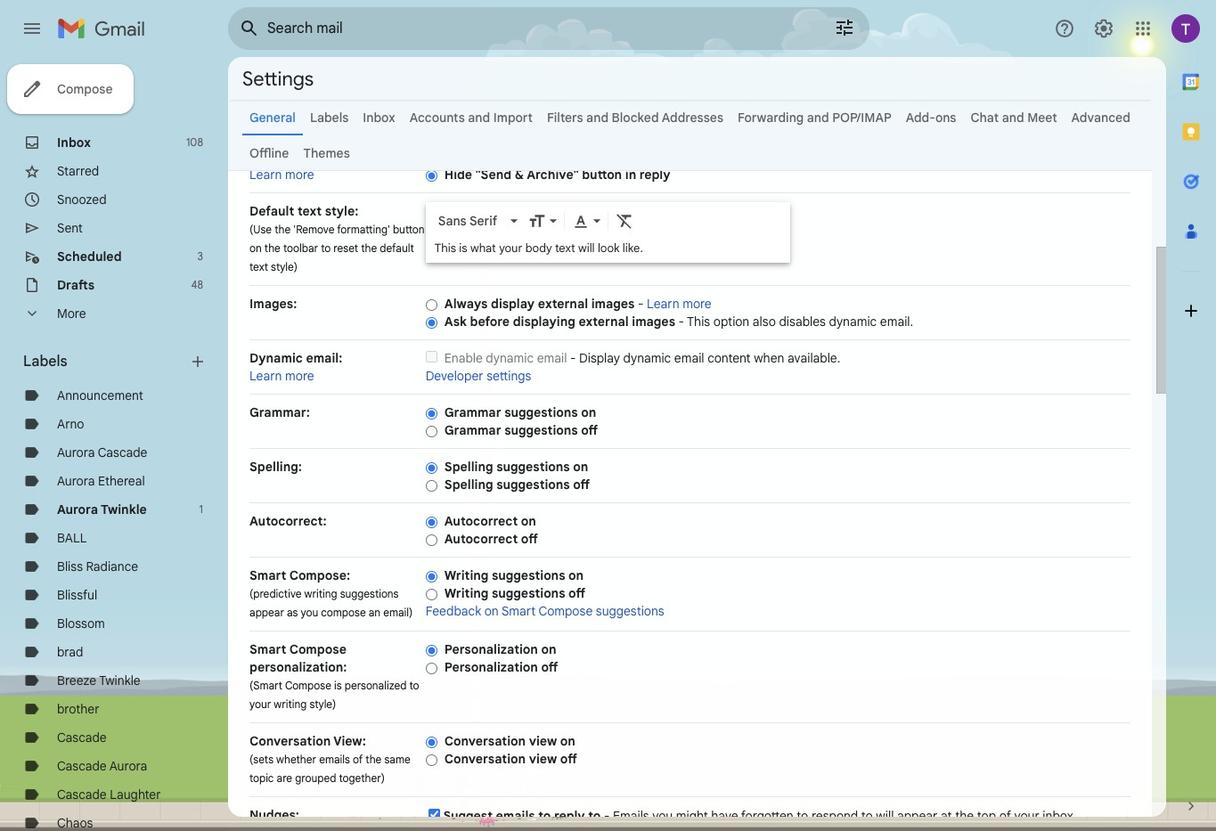 Task type: locate. For each thing, give the bounding box(es) containing it.
remove formatting ‪(⌘\)‬ image
[[615, 212, 633, 230]]

2 vertical spatial more
[[285, 368, 314, 384]]

2 writing from the top
[[444, 585, 489, 601]]

grammar right grammar suggestions off radio
[[444, 422, 501, 438]]

0 horizontal spatial email
[[537, 350, 567, 366]]

learn more link up ask before displaying external images - this option also disables dynamic email. in the top of the page
[[647, 296, 712, 312]]

inbox for bottommost inbox link
[[57, 135, 91, 151]]

and for filters
[[586, 110, 608, 126]]

forwarding
[[738, 110, 804, 126]]

off for grammar suggestions on
[[581, 422, 598, 438]]

smart
[[249, 567, 286, 584], [501, 603, 536, 619], [249, 641, 286, 657]]

aurora for aurora cascade
[[57, 445, 95, 461]]

hide "send & archive" button in reply
[[444, 167, 670, 183]]

aurora cascade link
[[57, 445, 147, 461]]

images up enable dynamic email - display dynamic email content when available. developer settings
[[632, 314, 675, 330]]

twinkle right breeze
[[99, 673, 140, 689]]

writing down compose:
[[304, 587, 337, 600]]

0 horizontal spatial your
[[249, 698, 271, 711]]

1
[[199, 502, 203, 516]]

1 personalization from the top
[[444, 641, 538, 657]]

to left the emails
[[588, 808, 601, 824]]

writing down the (smart
[[274, 698, 307, 711]]

1 horizontal spatial appear
[[897, 808, 938, 824]]

autocorrect for autocorrect on
[[444, 513, 518, 529]]

are
[[277, 771, 292, 785]]

of inside conversation view: (sets whether emails of the same topic are grouped together)
[[353, 753, 363, 766]]

0 horizontal spatial button
[[393, 223, 425, 236]]

ball link
[[57, 530, 87, 546]]

compose down personalization:
[[285, 679, 331, 692]]

0 vertical spatial this
[[435, 241, 456, 256]]

offline
[[249, 145, 289, 161]]

spelling for spelling suggestions on
[[444, 459, 493, 475]]

1 vertical spatial emails
[[496, 808, 535, 824]]

advanced search options image
[[827, 10, 862, 45]]

conversation for conversation view: (sets whether emails of the same topic are grouped together)
[[249, 733, 331, 749]]

1 horizontal spatial reply
[[639, 167, 670, 183]]

the
[[275, 223, 291, 236], [264, 241, 280, 255], [361, 241, 377, 255], [366, 753, 382, 766], [955, 808, 974, 824]]

0 vertical spatial labels
[[310, 110, 349, 126]]

on down display
[[581, 404, 596, 420]]

conversation down conversation view on
[[444, 751, 526, 767]]

off down conversation view on
[[560, 751, 577, 767]]

inbox link up starred
[[57, 135, 91, 151]]

aurora for aurora ethereal
[[57, 473, 95, 489]]

dynamic email: learn more
[[249, 350, 342, 384]]

autocorrect:
[[249, 513, 327, 529]]

on up 'spelling suggestions off'
[[573, 459, 588, 475]]

1 horizontal spatial is
[[459, 241, 467, 256]]

0 vertical spatial emails
[[319, 753, 350, 766]]

3 and from the left
[[807, 110, 829, 126]]

smart inside smart compose: (predictive writing suggestions appear as you compose an email)
[[249, 567, 286, 584]]

1 horizontal spatial emails
[[496, 808, 535, 824]]

gmail image
[[57, 11, 154, 46]]

smart compose personalization: (smart compose is personalized to your writing style)
[[249, 641, 419, 711]]

reply left the emails
[[554, 808, 585, 824]]

1 horizontal spatial dynamic
[[623, 350, 671, 366]]

filters and blocked addresses
[[547, 110, 723, 126]]

None search field
[[228, 7, 869, 50]]

1 writing from the top
[[444, 567, 489, 584]]

Hide "Send & Archive" button in reply radio
[[426, 169, 437, 182]]

1 vertical spatial view
[[529, 751, 557, 767]]

labels for labels link
[[310, 110, 349, 126]]

add-ons
[[906, 110, 956, 126]]

you
[[301, 606, 318, 619], [652, 808, 673, 824]]

compose down writing suggestions off in the bottom of the page
[[539, 603, 593, 619]]

more
[[285, 167, 314, 183], [683, 296, 712, 312], [285, 368, 314, 384]]

1 horizontal spatial of
[[999, 808, 1011, 824]]

0 horizontal spatial you
[[301, 606, 318, 619]]

search mail image
[[233, 12, 265, 45]]

1 autocorrect from the top
[[444, 513, 518, 529]]

2 vertical spatial smart
[[249, 641, 286, 657]]

0 vertical spatial writing
[[444, 567, 489, 584]]

0 vertical spatial images
[[591, 296, 635, 312]]

this
[[435, 241, 456, 256], [687, 314, 710, 330]]

1 vertical spatial writing
[[274, 698, 307, 711]]

general link
[[249, 110, 296, 126]]

displaying
[[513, 314, 575, 330]]

- left display
[[570, 350, 576, 366]]

writing suggestions off
[[444, 585, 585, 601]]

and left pop/imap
[[807, 110, 829, 126]]

button inside default text style: (use the 'remove formatting' button on the toolbar to reset the default text style)
[[393, 223, 425, 236]]

1 horizontal spatial email
[[674, 350, 704, 366]]

compose:
[[289, 567, 350, 584]]

- inside enable dynamic email - display dynamic email content when available. developer settings
[[570, 350, 576, 366]]

formatting options toolbar
[[431, 204, 785, 237]]

settings
[[487, 368, 531, 384]]

aurora up ball link
[[57, 502, 98, 518]]

the inside conversation view: (sets whether emails of the same topic are grouped together)
[[366, 753, 382, 766]]

grammar down developer settings link
[[444, 404, 501, 420]]

compose down gmail image
[[57, 81, 113, 97]]

aurora down arno link
[[57, 445, 95, 461]]

tab list
[[1166, 57, 1216, 767]]

will right 'respond' on the right of the page
[[876, 808, 894, 824]]

2 email from the left
[[674, 350, 704, 366]]

conversation up whether
[[249, 733, 331, 749]]

your down the (smart
[[249, 698, 271, 711]]

conversation for conversation view off
[[444, 751, 526, 767]]

4 and from the left
[[1002, 110, 1024, 126]]

smart down writing suggestions off in the bottom of the page
[[501, 603, 536, 619]]

meet
[[1027, 110, 1057, 126]]

personalization off
[[444, 659, 558, 675]]

1 vertical spatial labels
[[23, 353, 67, 371]]

scheduled
[[57, 249, 122, 265]]

email)
[[383, 606, 413, 619]]

spelling for spelling suggestions off
[[444, 477, 493, 493]]

autocorrect up autocorrect off
[[444, 513, 518, 529]]

writing up feedback
[[444, 585, 489, 601]]

and right "chat"
[[1002, 110, 1024, 126]]

None checkbox
[[426, 351, 437, 363], [428, 809, 440, 820], [426, 351, 437, 363], [428, 809, 440, 820]]

cascade up ethereal
[[98, 445, 147, 461]]

conversation view off
[[444, 751, 577, 767]]

to right personalized
[[409, 679, 419, 692]]

dynamic left email.
[[829, 314, 877, 330]]

2 horizontal spatial dynamic
[[829, 314, 877, 330]]

1 horizontal spatial inbox
[[363, 110, 395, 126]]

brad
[[57, 644, 83, 660]]

smart for smart compose personalization:
[[249, 641, 286, 657]]

emails
[[319, 753, 350, 766], [496, 808, 535, 824]]

off down spelling suggestions on
[[573, 477, 590, 493]]

the down (use
[[264, 241, 280, 255]]

smart up (predictive
[[249, 567, 286, 584]]

view up conversation view off
[[529, 733, 557, 749]]

you right as at the left bottom
[[301, 606, 318, 619]]

chat and meet
[[971, 110, 1057, 126]]

you inside smart compose: (predictive writing suggestions appear as you compose an email)
[[301, 606, 318, 619]]

2 autocorrect from the top
[[444, 531, 518, 547]]

1 vertical spatial button
[[393, 223, 425, 236]]

ask
[[444, 314, 467, 330]]

text
[[297, 203, 322, 219], [555, 241, 575, 256], [249, 260, 268, 273]]

external up displaying
[[538, 296, 588, 312]]

2 vertical spatial text
[[249, 260, 268, 273]]

will
[[578, 241, 595, 256], [876, 808, 894, 824]]

option
[[713, 314, 749, 330]]

spelling right spelling suggestions off option
[[444, 477, 493, 493]]

Ask before displaying external images radio
[[426, 316, 437, 329]]

0 vertical spatial autocorrect
[[444, 513, 518, 529]]

1 horizontal spatial you
[[652, 808, 673, 824]]

and for accounts
[[468, 110, 490, 126]]

your left inbox
[[1014, 808, 1039, 824]]

of right top
[[999, 808, 1011, 824]]

will left look
[[578, 241, 595, 256]]

Autocorrect on radio
[[426, 516, 437, 529]]

0 vertical spatial twinkle
[[101, 502, 147, 518]]

personalization down personalization on
[[444, 659, 538, 675]]

autocorrect off
[[444, 531, 538, 547]]

1 horizontal spatial labels
[[310, 110, 349, 126]]

1 vertical spatial learn more link
[[647, 296, 712, 312]]

text up 'remove
[[297, 203, 322, 219]]

2 spelling from the top
[[444, 477, 493, 493]]

announcement
[[57, 388, 143, 404]]

2 grammar from the top
[[444, 422, 501, 438]]

0 vertical spatial spelling
[[444, 459, 493, 475]]

offline link
[[249, 145, 289, 161]]

0 horizontal spatial is
[[334, 679, 342, 692]]

1 vertical spatial twinkle
[[99, 673, 140, 689]]

learn up ask before displaying external images - this option also disables dynamic email. in the top of the page
[[647, 296, 679, 312]]

0 horizontal spatial dynamic
[[486, 350, 534, 366]]

on down feedback on smart compose suggestions link
[[541, 641, 556, 657]]

serif
[[469, 213, 497, 229]]

grammar for grammar suggestions off
[[444, 422, 501, 438]]

bliss
[[57, 559, 83, 575]]

labels inside navigation
[[23, 353, 67, 371]]

writing inside smart compose: (predictive writing suggestions appear as you compose an email)
[[304, 587, 337, 600]]

0 vertical spatial text
[[297, 203, 322, 219]]

style:
[[325, 203, 358, 219]]

on down (use
[[249, 241, 262, 255]]

off for spelling suggestions on
[[573, 477, 590, 493]]

0 horizontal spatial labels
[[23, 353, 67, 371]]

cascade down cascade link
[[57, 758, 107, 774]]

topic
[[249, 771, 274, 785]]

3
[[197, 249, 203, 263]]

text down (use
[[249, 260, 268, 273]]

1 vertical spatial external
[[578, 314, 629, 330]]

learn more link
[[249, 167, 314, 183], [647, 296, 712, 312], [249, 368, 314, 384]]

reply right in
[[639, 167, 670, 183]]

cascade laughter
[[57, 787, 161, 803]]

0 vertical spatial you
[[301, 606, 318, 619]]

0 horizontal spatial inbox link
[[57, 135, 91, 151]]

autocorrect down autocorrect on
[[444, 531, 518, 547]]

Grammar suggestions off radio
[[426, 425, 437, 438]]

style) down personalization:
[[310, 698, 336, 711]]

0 vertical spatial learn more link
[[249, 167, 314, 183]]

is inside smart compose personalization: (smart compose is personalized to your writing style)
[[334, 679, 342, 692]]

2 personalization from the top
[[444, 659, 538, 675]]

0 vertical spatial smart
[[249, 567, 286, 584]]

button left in
[[582, 167, 622, 183]]

learn more
[[249, 167, 314, 183]]

1 vertical spatial learn
[[647, 296, 679, 312]]

0 vertical spatial your
[[499, 241, 522, 256]]

dynamic up settings
[[486, 350, 534, 366]]

1 view from the top
[[529, 733, 557, 749]]

1 horizontal spatial your
[[499, 241, 522, 256]]

grammar suggestions off
[[444, 422, 598, 438]]

on down 'spelling suggestions off'
[[521, 513, 536, 529]]

Spelling suggestions on radio
[[426, 461, 437, 475]]

1 vertical spatial autocorrect
[[444, 531, 518, 547]]

1 vertical spatial style)
[[310, 698, 336, 711]]

0 vertical spatial reply
[[639, 167, 670, 183]]

to left reset
[[321, 241, 331, 255]]

style) inside default text style: (use the 'remove formatting' button on the toolbar to reset the default text style)
[[271, 260, 298, 273]]

0 horizontal spatial appear
[[249, 606, 284, 619]]

off up feedback on smart compose suggestions at the bottom
[[568, 585, 585, 601]]

2 and from the left
[[586, 110, 608, 126]]

aurora twinkle link
[[57, 502, 147, 518]]

emails inside conversation view: (sets whether emails of the same topic are grouped together)
[[319, 753, 350, 766]]

0 vertical spatial view
[[529, 733, 557, 749]]

inbox right labels link
[[363, 110, 395, 126]]

labels up the 'themes'
[[310, 110, 349, 126]]

0 vertical spatial inbox
[[363, 110, 395, 126]]

display
[[491, 296, 535, 312]]

1 vertical spatial grammar
[[444, 422, 501, 438]]

is
[[459, 241, 467, 256], [334, 679, 342, 692]]

1 grammar from the top
[[444, 404, 501, 420]]

personalization on
[[444, 641, 556, 657]]

and right filters
[[586, 110, 608, 126]]

2 vertical spatial learn
[[249, 368, 282, 384]]

0 vertical spatial appear
[[249, 606, 284, 619]]

0 horizontal spatial emails
[[319, 753, 350, 766]]

this left option
[[687, 314, 710, 330]]

more inside dynamic email: learn more
[[285, 368, 314, 384]]

'remove
[[293, 223, 334, 236]]

this down sans
[[435, 241, 456, 256]]

(predictive
[[249, 587, 302, 600]]

writing
[[304, 587, 337, 600], [274, 698, 307, 711]]

- up ask before displaying external images - this option also disables dynamic email. in the top of the page
[[638, 296, 644, 312]]

email down displaying
[[537, 350, 567, 366]]

cascade for cascade aurora
[[57, 758, 107, 774]]

style) down "toolbar"
[[271, 260, 298, 273]]

0 horizontal spatial inbox
[[57, 135, 91, 151]]

0 vertical spatial style)
[[271, 260, 298, 273]]

your inside smart compose personalization: (smart compose is personalized to your writing style)
[[249, 698, 271, 711]]

ons
[[935, 110, 956, 126]]

personalization up personalization off
[[444, 641, 538, 657]]

(use
[[249, 223, 272, 236]]

view for off
[[529, 751, 557, 767]]

1 vertical spatial is
[[334, 679, 342, 692]]

whether
[[276, 753, 316, 766]]

cascade down brother
[[57, 730, 107, 746]]

Personalization on radio
[[426, 644, 437, 657]]

autocorrect for autocorrect off
[[444, 531, 518, 547]]

1 vertical spatial writing
[[444, 585, 489, 601]]

cascade for cascade link
[[57, 730, 107, 746]]

- left option
[[678, 314, 684, 330]]

your right what
[[499, 241, 522, 256]]

and for chat
[[1002, 110, 1024, 126]]

1 vertical spatial reply
[[554, 808, 585, 824]]

style)
[[271, 260, 298, 273], [310, 698, 336, 711]]

1 vertical spatial appear
[[897, 808, 938, 824]]

the up the together)
[[366, 753, 382, 766]]

1 horizontal spatial will
[[876, 808, 894, 824]]

0 vertical spatial writing
[[304, 587, 337, 600]]

0 vertical spatial personalization
[[444, 641, 538, 657]]

1 vertical spatial you
[[652, 808, 673, 824]]

0 vertical spatial of
[[353, 753, 363, 766]]

archive"
[[527, 167, 579, 183]]

emails down the view:
[[319, 753, 350, 766]]

labels
[[310, 110, 349, 126], [23, 353, 67, 371]]

on
[[249, 241, 262, 255], [581, 404, 596, 420], [573, 459, 588, 475], [521, 513, 536, 529], [568, 567, 584, 584], [484, 603, 499, 619], [541, 641, 556, 657], [560, 733, 575, 749]]

Always display external images radio
[[426, 298, 437, 312]]

0 horizontal spatial style)
[[271, 260, 298, 273]]

twinkle down ethereal
[[101, 502, 147, 518]]

brad link
[[57, 644, 83, 660]]

1 horizontal spatial style)
[[310, 698, 336, 711]]

0 vertical spatial button
[[582, 167, 622, 183]]

1 vertical spatial will
[[876, 808, 894, 824]]

1 vertical spatial inbox
[[57, 135, 91, 151]]

button up default
[[393, 223, 425, 236]]

view:
[[333, 733, 366, 749]]

cascade
[[98, 445, 147, 461], [57, 730, 107, 746], [57, 758, 107, 774], [57, 787, 107, 803]]

off for conversation view on
[[560, 751, 577, 767]]

off up writing suggestions on
[[521, 531, 538, 547]]

conversation inside conversation view: (sets whether emails of the same topic are grouped together)
[[249, 733, 331, 749]]

conversation
[[249, 733, 331, 749], [444, 733, 526, 749], [444, 751, 526, 767]]

sans
[[438, 213, 467, 229]]

more down the 'themes'
[[285, 167, 314, 183]]

- left the emails
[[604, 808, 610, 824]]

together)
[[339, 771, 385, 785]]

forgotten
[[741, 808, 794, 824]]

0 horizontal spatial of
[[353, 753, 363, 766]]

of up the together)
[[353, 753, 363, 766]]

personalization
[[444, 641, 538, 657], [444, 659, 538, 675]]

have
[[711, 808, 738, 824]]

more up ask before displaying external images - this option also disables dynamic email. in the top of the page
[[683, 296, 712, 312]]

1 vertical spatial your
[[249, 698, 271, 711]]

and left import
[[468, 110, 490, 126]]

smart inside smart compose personalization: (smart compose is personalized to your writing style)
[[249, 641, 286, 657]]

(smart
[[249, 679, 282, 692]]

conversation up conversation view off
[[444, 733, 526, 749]]

inbox inside labels navigation
[[57, 135, 91, 151]]

email down ask before displaying external images - this option also disables dynamic email. in the top of the page
[[674, 350, 704, 366]]

external down always display external images - learn more
[[578, 314, 629, 330]]

learn down dynamic
[[249, 368, 282, 384]]

off
[[581, 422, 598, 438], [573, 477, 590, 493], [521, 531, 538, 547], [568, 585, 585, 601], [541, 659, 558, 675], [560, 751, 577, 767]]

appear left 'at'
[[897, 808, 938, 824]]

2 horizontal spatial text
[[555, 241, 575, 256]]

suggest
[[443, 808, 493, 824]]

writing for writing suggestions off
[[444, 585, 489, 601]]

aurora ethereal link
[[57, 473, 145, 489]]

cascade down cascade aurora
[[57, 787, 107, 803]]

grammar
[[444, 404, 501, 420], [444, 422, 501, 438]]

enable
[[444, 350, 483, 366]]

chat
[[971, 110, 999, 126]]

0 vertical spatial is
[[459, 241, 467, 256]]

0 horizontal spatial will
[[578, 241, 595, 256]]

view down conversation view on
[[529, 751, 557, 767]]

Writing suggestions on radio
[[426, 570, 437, 583]]

spelling right spelling suggestions on radio
[[444, 459, 493, 475]]

developer settings link
[[426, 368, 531, 384]]

is left what
[[459, 241, 467, 256]]

1 vertical spatial images
[[632, 314, 675, 330]]

twinkle for breeze twinkle
[[99, 673, 140, 689]]

inbox up starred
[[57, 135, 91, 151]]

1 spelling from the top
[[444, 459, 493, 475]]

writing right writing suggestions on radio
[[444, 567, 489, 584]]

off down grammar suggestions on
[[581, 422, 598, 438]]

2 vertical spatial your
[[1014, 808, 1039, 824]]

learn more link down offline link
[[249, 167, 314, 183]]

2 view from the top
[[529, 751, 557, 767]]

also
[[753, 314, 776, 330]]

suggestions
[[504, 404, 578, 420], [504, 422, 578, 438], [496, 459, 570, 475], [496, 477, 570, 493], [492, 567, 565, 584], [492, 585, 565, 601], [340, 587, 399, 600], [596, 603, 664, 619]]

0 vertical spatial inbox link
[[363, 110, 395, 126]]

1 vertical spatial spelling
[[444, 477, 493, 493]]

learn down offline link
[[249, 167, 282, 183]]

learn
[[249, 167, 282, 183], [647, 296, 679, 312], [249, 368, 282, 384]]

1 and from the left
[[468, 110, 490, 126]]

0 horizontal spatial this
[[435, 241, 456, 256]]

forwarding and pop/imap
[[738, 110, 892, 126]]

0 vertical spatial grammar
[[444, 404, 501, 420]]

1 vertical spatial personalization
[[444, 659, 538, 675]]



Task type: vqa. For each thing, say whether or not it's contained in the screenshot.
14th Sep 14 from the bottom of the page
no



Task type: describe. For each thing, give the bounding box(es) containing it.
sent
[[57, 220, 83, 236]]

to right 'respond' on the right of the page
[[861, 808, 873, 824]]

suggestions for writing suggestions off
[[492, 585, 565, 601]]

suggestions for grammar suggestions off
[[504, 422, 578, 438]]

sent link
[[57, 220, 83, 236]]

emails
[[613, 808, 649, 824]]

0 horizontal spatial reply
[[554, 808, 585, 824]]

labels heading
[[23, 353, 189, 371]]

48
[[191, 278, 203, 291]]

breeze twinkle
[[57, 673, 140, 689]]

radiance
[[86, 559, 138, 575]]

suggestions inside smart compose: (predictive writing suggestions appear as you compose an email)
[[340, 587, 399, 600]]

body
[[525, 241, 552, 256]]

formatting'
[[337, 223, 390, 236]]

off down personalization on
[[541, 659, 558, 675]]

add-
[[906, 110, 935, 126]]

look
[[598, 241, 620, 256]]

laughter
[[110, 787, 161, 803]]

Personalization off radio
[[426, 662, 437, 675]]

the down default
[[275, 223, 291, 236]]

suggestions for spelling suggestions on
[[496, 459, 570, 475]]

compose inside button
[[57, 81, 113, 97]]

to inside smart compose personalization: (smart compose is personalized to your writing style)
[[409, 679, 419, 692]]

default
[[380, 241, 414, 255]]

settings image
[[1093, 18, 1114, 39]]

pop/imap
[[832, 110, 892, 126]]

1 vertical spatial smart
[[501, 603, 536, 619]]

blossom
[[57, 616, 105, 632]]

0 vertical spatial will
[[578, 241, 595, 256]]

Conversation view on radio
[[426, 736, 437, 749]]

personalization for personalization on
[[444, 641, 538, 657]]

filters and blocked addresses link
[[547, 110, 723, 126]]

content
[[707, 350, 751, 366]]

0 vertical spatial learn
[[249, 167, 282, 183]]

arno
[[57, 416, 84, 432]]

smart for smart compose:
[[249, 567, 286, 584]]

general
[[249, 110, 296, 126]]

0 vertical spatial more
[[285, 167, 314, 183]]

cascade for cascade laughter
[[57, 787, 107, 803]]

the right 'at'
[[955, 808, 974, 824]]

at
[[941, 808, 952, 824]]

1 vertical spatial text
[[555, 241, 575, 256]]

view for on
[[529, 733, 557, 749]]

sans serif option
[[435, 212, 507, 230]]

spelling suggestions on
[[444, 459, 588, 475]]

Grammar suggestions on radio
[[426, 407, 437, 420]]

email.
[[880, 314, 913, 330]]

brother link
[[57, 701, 99, 717]]

always
[[444, 296, 488, 312]]

cascade laughter link
[[57, 787, 161, 803]]

suggestions for spelling suggestions off
[[496, 477, 570, 493]]

might
[[676, 808, 708, 824]]

ask before displaying external images - this option also disables dynamic email.
[[444, 314, 913, 330]]

blissful link
[[57, 587, 97, 603]]

smart compose: (predictive writing suggestions appear as you compose an email)
[[249, 567, 413, 619]]

snoozed
[[57, 192, 107, 208]]

grammar:
[[249, 404, 310, 420]]

suggestions for grammar suggestions on
[[504, 404, 578, 420]]

you for as
[[301, 606, 318, 619]]

1 vertical spatial of
[[999, 808, 1011, 824]]

when
[[754, 350, 784, 366]]

compose up personalization:
[[289, 641, 347, 657]]

off for writing suggestions on
[[568, 585, 585, 601]]

1 horizontal spatial text
[[297, 203, 322, 219]]

1 email from the left
[[537, 350, 567, 366]]

addresses
[[662, 110, 723, 126]]

Search mail text field
[[267, 20, 784, 37]]

on up conversation view off
[[560, 733, 575, 749]]

forwarding and pop/imap link
[[738, 110, 892, 126]]

aurora twinkle
[[57, 502, 147, 518]]

blocked
[[612, 110, 659, 126]]

feedback on smart compose suggestions link
[[426, 603, 664, 619]]

aurora ethereal
[[57, 473, 145, 489]]

writing inside smart compose personalization: (smart compose is personalized to your writing style)
[[274, 698, 307, 711]]

writing suggestions on
[[444, 567, 584, 584]]

inbox for inbox link to the right
[[363, 110, 395, 126]]

aurora cascade
[[57, 445, 147, 461]]

what
[[470, 241, 496, 256]]

0 vertical spatial external
[[538, 296, 588, 312]]

snoozed link
[[57, 192, 107, 208]]

personalized
[[344, 679, 407, 692]]

default text style: (use the 'remove formatting' button on the toolbar to reset the default text style)
[[249, 203, 425, 273]]

filters
[[547, 110, 583, 126]]

aurora for aurora twinkle
[[57, 502, 98, 518]]

writing for writing suggestions on
[[444, 567, 489, 584]]

sans serif
[[438, 213, 497, 229]]

on down writing suggestions off in the bottom of the page
[[484, 603, 499, 619]]

aurora up the laughter
[[109, 758, 147, 774]]

inbox
[[1043, 808, 1073, 824]]

labels navigation
[[0, 57, 228, 831]]

2 vertical spatial learn more link
[[249, 368, 314, 384]]

conversation view on
[[444, 733, 575, 749]]

support image
[[1054, 18, 1075, 39]]

as
[[287, 606, 298, 619]]

labels link
[[310, 110, 349, 126]]

grammar suggestions on
[[444, 404, 596, 420]]

1 vertical spatial more
[[683, 296, 712, 312]]

compose
[[321, 606, 366, 619]]

1 horizontal spatial button
[[582, 167, 622, 183]]

the down formatting'
[[361, 241, 377, 255]]

disables
[[779, 314, 826, 330]]

themes
[[303, 145, 350, 161]]

personalization:
[[249, 659, 347, 675]]

labels for "labels" heading
[[23, 353, 67, 371]]

twinkle for aurora twinkle
[[101, 502, 147, 518]]

an
[[369, 606, 381, 619]]

(sets
[[249, 753, 274, 766]]

cascade aurora link
[[57, 758, 147, 774]]

always display external images - learn more
[[444, 296, 712, 312]]

toolbar
[[283, 241, 318, 255]]

to down conversation view off
[[538, 808, 551, 824]]

announcement link
[[57, 388, 143, 404]]

learn inside dynamic email: learn more
[[249, 368, 282, 384]]

appear inside smart compose: (predictive writing suggestions appear as you compose an email)
[[249, 606, 284, 619]]

on inside default text style: (use the 'remove formatting' button on the toolbar to reset the default text style)
[[249, 241, 262, 255]]

reset
[[333, 241, 358, 255]]

2 horizontal spatial your
[[1014, 808, 1039, 824]]

brother
[[57, 701, 99, 717]]

personalization for personalization off
[[444, 659, 538, 675]]

to inside default text style: (use the 'remove formatting' button on the toolbar to reset the default text style)
[[321, 241, 331, 255]]

before
[[470, 314, 510, 330]]

respond
[[811, 808, 858, 824]]

suggestions for writing suggestions on
[[492, 567, 565, 584]]

bliss radiance
[[57, 559, 138, 575]]

ball
[[57, 530, 87, 546]]

import
[[493, 110, 533, 126]]

add-ons link
[[906, 110, 956, 126]]

style) inside smart compose personalization: (smart compose is personalized to your writing style)
[[310, 698, 336, 711]]

1 horizontal spatial inbox link
[[363, 110, 395, 126]]

conversation view: (sets whether emails of the same topic are grouped together)
[[249, 733, 410, 785]]

grouped
[[295, 771, 336, 785]]

Autocorrect off radio
[[426, 533, 437, 547]]

1 vertical spatial inbox link
[[57, 135, 91, 151]]

accounts and import link
[[410, 110, 533, 126]]

you for emails
[[652, 808, 673, 824]]

Writing suggestions off radio
[[426, 588, 437, 601]]

autocorrect on
[[444, 513, 536, 529]]

settings
[[242, 66, 314, 90]]

Spelling suggestions off radio
[[426, 479, 437, 492]]

and for forwarding
[[807, 110, 829, 126]]

grammar for grammar suggestions on
[[444, 404, 501, 420]]

0 horizontal spatial text
[[249, 260, 268, 273]]

scheduled link
[[57, 249, 122, 265]]

1 vertical spatial this
[[687, 314, 710, 330]]

to left 'respond' on the right of the page
[[797, 808, 808, 824]]

same
[[384, 753, 410, 766]]

breeze twinkle link
[[57, 673, 140, 689]]

hide
[[444, 167, 472, 183]]

conversation for conversation view on
[[444, 733, 526, 749]]

Conversation view off radio
[[426, 753, 437, 767]]

on up feedback on smart compose suggestions at the bottom
[[568, 567, 584, 584]]

main menu image
[[21, 18, 43, 39]]



